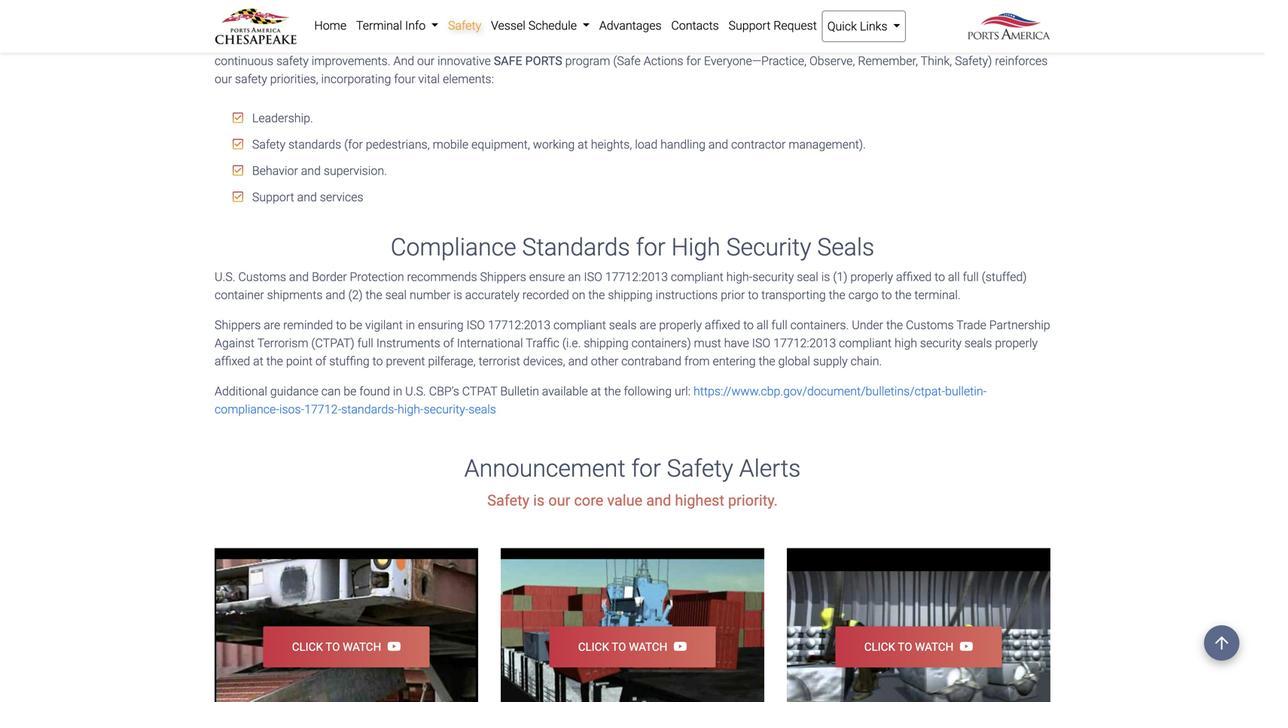 Task type: vqa. For each thing, say whether or not it's contained in the screenshot.
5/30/2023 08:00's 08:00
no



Task type: locate. For each thing, give the bounding box(es) containing it.
0 vertical spatial iso
[[584, 270, 603, 285]]

support down behavior
[[252, 190, 294, 204]]

safety)
[[955, 54, 992, 68]]

1 horizontal spatial support
[[729, 18, 771, 33]]

iso up international
[[467, 318, 485, 333]]

devices,
[[523, 355, 565, 369]]

0 vertical spatial for
[[687, 54, 701, 68]]

iso right the have at the right of the page
[[752, 337, 771, 351]]

2 horizontal spatial compliant
[[839, 337, 892, 351]]

1 vertical spatial high-
[[398, 403, 424, 417]]

shippers are reminded to be vigilant in ensuring iso 17712:2013 compliant seals are properly affixed to all full containers.  under the customs trade partnership against terrorism (ctpat) full instruments of international traffic (i.e. shipping containers) must have iso 17712:2013 compliant high security seals properly affixed at the point of stuffing to prevent pilferage, terrorist devices, and other contraband from entering the global supply chain.
[[215, 318, 1051, 369]]

2 click from the left
[[578, 641, 609, 654]]

17712:2013 up global
[[774, 337, 836, 351]]

terrorist
[[479, 355, 520, 369]]

2 vertical spatial compliant
[[839, 337, 892, 351]]

is down announcement
[[533, 492, 545, 510]]

partnership
[[990, 318, 1051, 333]]

0 horizontal spatial click to watch link
[[263, 627, 430, 668]]

properly up cargo
[[851, 270, 893, 285]]

from
[[685, 355, 710, 369]]

1 horizontal spatial 17712:2013
[[605, 270, 668, 285]]

full inside u.s. customs and border protection recommends shippers ensure an iso 17712:2013 compliant high-security seal is (1) properly affixed to all full (stuffed) container shipments and (2) the seal number is accurately recorded on the shipping instructions prior to transporting the cargo to the terminal.
[[963, 270, 979, 285]]

services
[[320, 190, 364, 204]]

0 horizontal spatial of
[[316, 355, 326, 369]]

and up shipments
[[289, 270, 309, 285]]

youtube image for first video image from right click to watch link
[[954, 641, 973, 653]]

0 horizontal spatial properly
[[659, 318, 702, 333]]

our
[[417, 54, 435, 68], [215, 72, 232, 86], [549, 492, 571, 510]]

home link
[[310, 11, 351, 41]]

0 horizontal spatial click to watch
[[292, 641, 381, 654]]

0 vertical spatial shipping
[[608, 288, 653, 303]]

0 horizontal spatial shippers
[[215, 318, 261, 333]]

compliant up instructions
[[671, 270, 724, 285]]

1 vertical spatial shippers
[[215, 318, 261, 333]]

visible
[[442, 36, 475, 50]]

1 horizontal spatial security
[[920, 337, 962, 351]]

available
[[542, 385, 588, 399]]

0 horizontal spatial is
[[454, 288, 462, 303]]

affixed up the have at the right of the page
[[705, 318, 741, 333]]

1 horizontal spatial seals
[[609, 318, 637, 333]]

2 click to watch from the left
[[578, 641, 668, 654]]

management).
[[789, 137, 866, 152]]

and down (i.e.
[[568, 355, 588, 369]]

2 horizontal spatial video image
[[787, 549, 1051, 703]]

are up terrorism
[[264, 318, 280, 333]]

check square image left support and services
[[233, 191, 243, 203]]

0 vertical spatial security
[[753, 270, 794, 285]]

0 horizontal spatial in
[[393, 385, 402, 399]]

the left terminal.
[[895, 288, 912, 303]]

click to watch link for second video image from right
[[549, 627, 716, 668]]

1 vertical spatial is
[[454, 288, 462, 303]]

click for second video image from right
[[578, 641, 609, 654]]

2 horizontal spatial click to watch
[[865, 641, 954, 654]]

the right "on"
[[589, 288, 605, 303]]

click for first video image from right
[[865, 641, 896, 654]]

0 vertical spatial of
[[443, 337, 454, 351]]

0 vertical spatial customs
[[238, 270, 286, 285]]

vessel
[[491, 18, 526, 33]]

have
[[724, 337, 749, 351]]

support for support request
[[729, 18, 771, 33]]

and down border
[[326, 288, 345, 303]]

click
[[292, 641, 323, 654], [578, 641, 609, 654], [865, 641, 896, 654]]

1 horizontal spatial iso
[[584, 270, 603, 285]]

and right the handling
[[709, 137, 729, 152]]

2 vertical spatial seals
[[469, 403, 496, 417]]

transporting
[[762, 288, 826, 303]]

2 vertical spatial check square image
[[233, 191, 243, 203]]

request
[[774, 18, 817, 33]]

2 horizontal spatial click to watch link
[[836, 627, 1002, 668]]

1 horizontal spatial are
[[640, 318, 656, 333]]

(i.e.
[[563, 337, 581, 351]]

is
[[822, 270, 830, 285], [454, 288, 462, 303], [533, 492, 545, 510]]

improvements.
[[312, 54, 391, 68]]

0 vertical spatial compliant
[[671, 270, 724, 285]]

support and services
[[249, 190, 364, 204]]

1 click to watch link from the left
[[263, 627, 430, 668]]

schedule
[[529, 18, 577, 33]]

contacts
[[671, 18, 719, 33]]

all inside u.s. customs and border protection recommends shippers ensure an iso 17712:2013 compliant high-security seal is (1) properly affixed to all full (stuffed) container shipments and (2) the seal number is accurately recorded on the shipping instructions prior to transporting the cargo to the terminal.
[[948, 270, 960, 285]]

safety down continuous
[[235, 72, 267, 86]]

for left high
[[636, 233, 666, 262]]

safety up behavior
[[252, 137, 286, 152]]

2 horizontal spatial is
[[822, 270, 830, 285]]

1 check square image from the top
[[233, 112, 243, 124]]

found
[[360, 385, 390, 399]]

safety is our core value and highest priority.
[[487, 492, 778, 510]]

compliant up 'chain.'
[[839, 337, 892, 351]]

1 horizontal spatial youtube image
[[954, 641, 973, 653]]

point
[[286, 355, 313, 369]]

safety down contacts
[[701, 36, 733, 50]]

1 vertical spatial security
[[920, 337, 962, 351]]

protection
[[350, 270, 404, 285]]

1 horizontal spatial customs
[[906, 318, 954, 333]]

security
[[727, 233, 812, 262]]

3 watch from the left
[[915, 641, 954, 654]]

can
[[321, 385, 341, 399]]

seals down u.s. customs and border protection recommends shippers ensure an iso 17712:2013 compliant high-security seal is (1) properly affixed to all full (stuffed) container shipments and (2) the seal number is accurately recorded on the shipping instructions prior to transporting the cargo to the terminal.
[[609, 318, 637, 333]]

0 horizontal spatial support
[[252, 190, 294, 204]]

seal
[[797, 270, 819, 285], [385, 288, 407, 303]]

behavior and supervision.
[[249, 164, 387, 178]]

1 click to watch from the left
[[292, 641, 381, 654]]

2 horizontal spatial 17712:2013
[[774, 337, 836, 351]]

our left core
[[549, 492, 571, 510]]

seal down protection
[[385, 288, 407, 303]]

in
[[406, 318, 415, 333], [393, 385, 402, 399]]

for inside program (safe actions for everyone—practice, observe,         remember, think, safety) reinforces our safety priorities, incorporating four vital elements:
[[687, 54, 701, 68]]

0 vertical spatial shippers
[[480, 270, 526, 285]]

0 horizontal spatial seals
[[469, 403, 496, 417]]

2 video image from the left
[[501, 549, 765, 703]]

check square image left leadership.
[[233, 112, 243, 124]]

customs up container on the top
[[238, 270, 286, 285]]

security right high
[[920, 337, 962, 351]]

quick
[[828, 19, 857, 34]]

shipping
[[608, 288, 653, 303], [584, 337, 629, 351]]

of up pilferage, in the left bottom of the page
[[443, 337, 454, 351]]

in right "found"
[[393, 385, 402, 399]]

iso
[[584, 270, 603, 285], [467, 318, 485, 333], [752, 337, 771, 351]]

1 vertical spatial in
[[393, 385, 402, 399]]

properly down partnership
[[995, 337, 1038, 351]]

all up terminal.
[[948, 270, 960, 285]]

support
[[729, 18, 771, 33], [252, 190, 294, 204]]

chain.
[[851, 355, 882, 369]]

seal up the 'transporting'
[[797, 270, 819, 285]]

0 vertical spatial in
[[406, 318, 415, 333]]

3 check square image from the top
[[233, 191, 243, 203]]

0 vertical spatial seals
[[609, 318, 637, 333]]

elements:
[[443, 72, 494, 86]]

0 vertical spatial support
[[729, 18, 771, 33]]

customs up high
[[906, 318, 954, 333]]

management
[[272, 36, 342, 50]]

at left heights,
[[578, 137, 588, 152]]

pedestrians,
[[366, 137, 430, 152]]

is down recommends
[[454, 288, 462, 303]]

security-
[[424, 403, 469, 417]]

0 horizontal spatial 17712:2013
[[488, 318, 551, 333]]

u.s. left cbp's
[[405, 385, 426, 399]]

1 horizontal spatial is
[[533, 492, 545, 510]]

home
[[314, 18, 347, 33]]

recorded
[[523, 288, 569, 303]]

shippers up against
[[215, 318, 261, 333]]

heights,
[[591, 137, 632, 152]]

youtube image
[[668, 641, 687, 653]]

be
[[350, 318, 362, 333], [344, 385, 357, 399]]

shippers inside u.s. customs and border protection recommends shippers ensure an iso 17712:2013 compliant high-security seal is (1) properly affixed to all full (stuffed) container shipments and (2) the seal number is accurately recorded on the shipping instructions prior to transporting the cargo to the terminal.
[[480, 270, 526, 285]]

2 watch from the left
[[629, 641, 668, 654]]

prior
[[721, 288, 745, 303]]

support up standards,
[[729, 18, 771, 33]]

3 click from the left
[[865, 641, 896, 654]]

1 vertical spatial compliant
[[554, 318, 606, 333]]

0 horizontal spatial full
[[358, 337, 374, 351]]

for up safety is our core value and highest priority.
[[632, 455, 661, 483]]

safety up visible
[[448, 18, 481, 33]]

0 vertical spatial high-
[[727, 270, 753, 285]]

0 horizontal spatial compliant
[[554, 318, 606, 333]]

watch for 3rd video image from the right
[[343, 641, 381, 654]]

compliant up (i.e.
[[554, 318, 606, 333]]

properly up containers)
[[659, 318, 702, 333]]

0 horizontal spatial our
[[215, 72, 232, 86]]

1 vertical spatial check square image
[[233, 138, 243, 150]]

1 vertical spatial seals
[[965, 337, 992, 351]]

are up containers)
[[640, 318, 656, 333]]

ensure
[[529, 270, 565, 285]]

at right the available on the left bottom
[[591, 385, 601, 399]]

check square image for behavior and supervision.
[[233, 164, 243, 177]]

instructions
[[656, 288, 718, 303]]

core
[[574, 492, 604, 510]]

1 vertical spatial support
[[252, 190, 294, 204]]

check square image
[[233, 112, 243, 124], [233, 164, 243, 177], [233, 191, 243, 203]]

2 horizontal spatial click
[[865, 641, 896, 654]]

0 horizontal spatial u.s.
[[215, 270, 236, 285]]

senior
[[551, 36, 583, 50]]

0 vertical spatial seal
[[797, 270, 819, 285]]

all down the 'transporting'
[[757, 318, 769, 333]]

shippers inside shippers are reminded to be vigilant in ensuring iso 17712:2013 compliant seals are properly affixed to all full containers.  under the customs trade partnership against terrorism (ctpat) full instruments of international traffic (i.e. shipping containers) must have iso 17712:2013 compliant high security seals properly affixed at the point of stuffing to prevent pilferage, terrorist devices, and other contraband from entering the global supply chain.
[[215, 318, 261, 333]]

value
[[607, 492, 643, 510]]

shipping down compliance standards for high security seals
[[608, 288, 653, 303]]

0 vertical spatial 17712:2013
[[605, 270, 668, 285]]

at down against
[[253, 355, 264, 369]]

be left vigilant
[[350, 318, 362, 333]]

2 horizontal spatial properly
[[995, 337, 1038, 351]]

1 click from the left
[[292, 641, 323, 654]]

2 horizontal spatial seals
[[965, 337, 992, 351]]

1 vertical spatial our
[[215, 72, 232, 86]]

1 horizontal spatial click
[[578, 641, 609, 654]]

incorporating
[[321, 72, 391, 86]]

2 horizontal spatial at
[[591, 385, 601, 399]]

2 vertical spatial full
[[358, 337, 374, 351]]

links
[[860, 19, 888, 34]]

and inside shippers are reminded to be vigilant in ensuring iso 17712:2013 compliant seals are properly affixed to all full containers.  under the customs trade partnership against terrorism (ctpat) full instruments of international traffic (i.e. shipping containers) must have iso 17712:2013 compliant high security seals properly affixed at the point of stuffing to prevent pilferage, terrorist devices, and other contraband from entering the global supply chain.
[[568, 355, 588, 369]]

2 horizontal spatial affixed
[[896, 270, 932, 285]]

full left (stuffed)
[[963, 270, 979, 285]]

shipping up other on the bottom
[[584, 337, 629, 351]]

17712:2013 down compliance standards for high security seals
[[605, 270, 668, 285]]

and down the standards
[[301, 164, 321, 178]]

is left (1) in the top right of the page
[[822, 270, 830, 285]]

17712:2013 inside u.s. customs and border protection recommends shippers ensure an iso 17712:2013 compliant high-security seal is (1) properly affixed to all full (stuffed) container shipments and (2) the seal number is accurately recorded on the shipping instructions prior to transporting the cargo to the terminal.
[[605, 270, 668, 285]]

all
[[948, 270, 960, 285], [757, 318, 769, 333]]

check square image left behavior
[[233, 164, 243, 177]]

in up instruments
[[406, 318, 415, 333]]

1 horizontal spatial compliant
[[671, 270, 724, 285]]

affixed down against
[[215, 355, 250, 369]]

1 watch from the left
[[343, 641, 381, 654]]

0 horizontal spatial seal
[[385, 288, 407, 303]]

0 vertical spatial u.s.
[[215, 270, 236, 285]]

the left global
[[759, 355, 776, 369]]

1 horizontal spatial high-
[[727, 270, 753, 285]]

security up the 'transporting'
[[753, 270, 794, 285]]

high- inside u.s. customs and border protection recommends shippers ensure an iso 17712:2013 compliant high-security seal is (1) properly affixed to all full (stuffed) container shipments and (2) the seal number is accurately recorded on the shipping instructions prior to transporting the cargo to the terminal.
[[727, 270, 753, 285]]

17712:2013 up traffic
[[488, 318, 551, 333]]

safe ports
[[494, 54, 563, 68]]

safety inside program (safe actions for everyone—practice, observe,         remember, think, safety) reinforces our safety priorities, incorporating four vital elements:
[[235, 72, 267, 86]]

0 horizontal spatial are
[[264, 318, 280, 333]]

seals down trade
[[965, 337, 992, 351]]

click to watch for first video image from right
[[865, 641, 954, 654]]

youtube image
[[381, 641, 401, 653], [954, 641, 973, 653]]

1 horizontal spatial at
[[578, 137, 588, 152]]

0 horizontal spatial click
[[292, 641, 323, 654]]

(1)
[[833, 270, 848, 285]]

number
[[410, 288, 451, 303]]

check square image
[[233, 0, 243, 3], [233, 138, 243, 150]]

affixed up terminal.
[[896, 270, 932, 285]]

0 horizontal spatial watch
[[343, 641, 381, 654]]

global
[[779, 355, 811, 369]]

safety
[[236, 36, 269, 50], [701, 36, 733, 50], [276, 54, 309, 68], [235, 72, 267, 86]]

1 horizontal spatial click to watch link
[[549, 627, 716, 668]]

safety down announcement
[[487, 492, 530, 510]]

0 vertical spatial full
[[963, 270, 979, 285]]

0 horizontal spatial customs
[[238, 270, 286, 285]]

u.s.
[[215, 270, 236, 285], [405, 385, 426, 399]]

1 horizontal spatial full
[[772, 318, 788, 333]]

full up stuffing
[[358, 337, 374, 351]]

url:
[[675, 385, 691, 399]]

terminal.
[[915, 288, 961, 303]]

ensuring
[[418, 318, 464, 333]]

3 click to watch from the left
[[865, 641, 954, 654]]

contacts link
[[667, 11, 724, 41]]

of
[[443, 337, 454, 351], [316, 355, 326, 369]]

an
[[568, 270, 581, 285]]

announcement for safety alerts
[[465, 455, 801, 483]]

1 vertical spatial for
[[636, 233, 666, 262]]

iso right an
[[584, 270, 603, 285]]

1 vertical spatial at
[[253, 355, 264, 369]]

click to watch link for 3rd video image from the right
[[263, 627, 430, 668]]

our down continuous
[[215, 72, 232, 86]]

vessel schedule
[[491, 18, 580, 33]]

https://www.cbp.gov/document/bulletins/ctpat-bulletin- compliance-isos-17712-standards-high-security-seals link
[[215, 385, 987, 417]]

support request link
[[724, 11, 822, 41]]

2 vertical spatial at
[[591, 385, 601, 399]]

for down written
[[687, 54, 701, 68]]

2 horizontal spatial full
[[963, 270, 979, 285]]

seals
[[817, 233, 875, 262]]

of right point on the left
[[316, 355, 326, 369]]

0 horizontal spatial security
[[753, 270, 794, 285]]

info
[[405, 18, 426, 33]]

video image
[[215, 549, 478, 703], [501, 549, 765, 703], [787, 549, 1051, 703]]

1 horizontal spatial affixed
[[705, 318, 741, 333]]

u.s. up container on the top
[[215, 270, 236, 285]]

1 vertical spatial all
[[757, 318, 769, 333]]

2 vertical spatial affixed
[[215, 355, 250, 369]]

shippers up 'accurately'
[[480, 270, 526, 285]]

2 youtube image from the left
[[954, 641, 973, 653]]

procedures,
[[930, 36, 992, 50]]

0 horizontal spatial affixed
[[215, 355, 250, 369]]

be right can
[[344, 385, 357, 399]]

against
[[215, 337, 255, 351]]

3 click to watch link from the left
[[836, 627, 1002, 668]]

and inside "our safety management system integrates visible leadership by senior management, written safety standards,         exemplary environmental procedures, and continuous safety improvements. and our innovative"
[[995, 36, 1015, 50]]

0 horizontal spatial high-
[[398, 403, 424, 417]]

safety
[[448, 18, 481, 33], [252, 137, 286, 152], [667, 455, 734, 483], [487, 492, 530, 510]]

3 video image from the left
[[787, 549, 1051, 703]]

2 check square image from the top
[[233, 164, 243, 177]]

1 vertical spatial check square image
[[233, 164, 243, 177]]

full down the 'transporting'
[[772, 318, 788, 333]]

and up 'reinforces'
[[995, 36, 1015, 50]]

shippers
[[480, 270, 526, 285], [215, 318, 261, 333]]

high- up prior
[[727, 270, 753, 285]]

1 youtube image from the left
[[381, 641, 401, 653]]

high
[[895, 337, 917, 351]]

seals down ctpat
[[469, 403, 496, 417]]

0 vertical spatial properly
[[851, 270, 893, 285]]

high- down additional guidance can be found in u.s. cbp's ctpat bulletin available at the following url: at the bottom of page
[[398, 403, 424, 417]]

2 click to watch link from the left
[[549, 627, 716, 668]]

1 horizontal spatial of
[[443, 337, 454, 351]]

our up the vital
[[417, 54, 435, 68]]

at
[[578, 137, 588, 152], [253, 355, 264, 369], [591, 385, 601, 399]]

check square image for leadership.
[[233, 112, 243, 124]]

1 horizontal spatial all
[[948, 270, 960, 285]]

our
[[215, 36, 234, 50]]



Task type: describe. For each thing, give the bounding box(es) containing it.
terrorism
[[257, 337, 308, 351]]

click to watch for 3rd video image from the right
[[292, 641, 381, 654]]

our inside program (safe actions for everyone—practice, observe,         remember, think, safety) reinforces our safety priorities, incorporating four vital elements:
[[215, 72, 232, 86]]

entering
[[713, 355, 756, 369]]

on
[[572, 288, 586, 303]]

the down protection
[[366, 288, 382, 303]]

stuffing
[[329, 355, 370, 369]]

system
[[345, 36, 384, 50]]

2 check square image from the top
[[233, 138, 243, 150]]

highest
[[675, 492, 725, 510]]

17712-
[[304, 403, 341, 417]]

seals inside https://www.cbp.gov/document/bulletins/ctpat-bulletin- compliance-isos-17712-standards-high-security-seals
[[469, 403, 496, 417]]

the down (1) in the top right of the page
[[829, 288, 846, 303]]

(for
[[344, 137, 363, 152]]

1 horizontal spatial seal
[[797, 270, 819, 285]]

safety for safety is our core value and highest priority.
[[487, 492, 530, 510]]

and right value
[[646, 492, 671, 510]]

affixed inside u.s. customs and border protection recommends shippers ensure an iso 17712:2013 compliant high-security seal is (1) properly affixed to all full (stuffed) container shipments and (2) the seal number is accurately recorded on the shipping instructions prior to transporting the cargo to the terminal.
[[896, 270, 932, 285]]

2 horizontal spatial our
[[549, 492, 571, 510]]

terminal info
[[356, 18, 429, 33]]

ctpat
[[462, 385, 497, 399]]

watch for first video image from right
[[915, 641, 954, 654]]

everyone—practice,
[[704, 54, 807, 68]]

and down the behavior and supervision.
[[297, 190, 317, 204]]

1 vertical spatial 17712:2013
[[488, 318, 551, 333]]

safety up continuous
[[236, 36, 269, 50]]

ports
[[525, 54, 563, 68]]

safe
[[494, 54, 522, 68]]

handling
[[661, 137, 706, 152]]

program
[[565, 54, 610, 68]]

(stuffed)
[[982, 270, 1027, 285]]

four
[[394, 72, 416, 86]]

properly inside u.s. customs and border protection recommends shippers ensure an iso 17712:2013 compliant high-security seal is (1) properly affixed to all full (stuffed) container shipments and (2) the seal number is accurately recorded on the shipping instructions prior to transporting the cargo to the terminal.
[[851, 270, 893, 285]]

u.s. inside u.s. customs and border protection recommends shippers ensure an iso 17712:2013 compliant high-security seal is (1) properly affixed to all full (stuffed) container shipments and (2) the seal number is accurately recorded on the shipping instructions prior to transporting the cargo to the terminal.
[[215, 270, 236, 285]]

other
[[591, 355, 619, 369]]

priority.
[[728, 492, 778, 510]]

1 vertical spatial affixed
[[705, 318, 741, 333]]

advantages
[[599, 18, 662, 33]]

youtube image for click to watch link corresponding to 3rd video image from the right
[[381, 641, 401, 653]]

by
[[535, 36, 548, 50]]

written
[[662, 36, 698, 50]]

standards
[[522, 233, 630, 262]]

click for 3rd video image from the right
[[292, 641, 323, 654]]

1 vertical spatial full
[[772, 318, 788, 333]]

the up high
[[887, 318, 903, 333]]

accurately
[[465, 288, 520, 303]]

the down terrorism
[[266, 355, 283, 369]]

additional
[[215, 385, 267, 399]]

supply
[[813, 355, 848, 369]]

1 vertical spatial properly
[[659, 318, 702, 333]]

container
[[215, 288, 264, 303]]

customs inside shippers are reminded to be vigilant in ensuring iso 17712:2013 compliant seals are properly affixed to all full containers.  under the customs trade partnership against terrorism (ctpat) full instruments of international traffic (i.e. shipping containers) must have iso 17712:2013 compliant high security seals properly affixed at the point of stuffing to prevent pilferage, terrorist devices, and other contraband from entering the global supply chain.
[[906, 318, 954, 333]]

1 vertical spatial of
[[316, 355, 326, 369]]

the down other on the bottom
[[604, 385, 621, 399]]

watch for second video image from right
[[629, 641, 668, 654]]

shipping inside u.s. customs and border protection recommends shippers ensure an iso 17712:2013 compliant high-security seal is (1) properly affixed to all full (stuffed) container shipments and (2) the seal number is accurately recorded on the shipping instructions prior to transporting the cargo to the terminal.
[[608, 288, 653, 303]]

cbp's
[[429, 385, 459, 399]]

actions
[[644, 54, 684, 68]]

check square image for support and services
[[233, 191, 243, 203]]

2 vertical spatial 17712:2013
[[774, 337, 836, 351]]

isos-
[[279, 403, 304, 417]]

go to top image
[[1204, 626, 1240, 661]]

security inside shippers are reminded to be vigilant in ensuring iso 17712:2013 compliant seals are properly affixed to all full containers.  under the customs trade partnership against terrorism (ctpat) full instruments of international traffic (i.e. shipping containers) must have iso 17712:2013 compliant high security seals properly affixed at the point of stuffing to prevent pilferage, terrorist devices, and other contraband from entering the global supply chain.
[[920, 337, 962, 351]]

all inside shippers are reminded to be vigilant in ensuring iso 17712:2013 compliant seals are properly affixed to all full containers.  under the customs trade partnership against terrorism (ctpat) full instruments of international traffic (i.e. shipping containers) must have iso 17712:2013 compliant high security seals properly affixed at the point of stuffing to prevent pilferage, terrorist devices, and other contraband from entering the global supply chain.
[[757, 318, 769, 333]]

1 horizontal spatial u.s.
[[405, 385, 426, 399]]

recommends
[[407, 270, 477, 285]]

(ctpat)
[[311, 337, 355, 351]]

2 are from the left
[[640, 318, 656, 333]]

safety up priorities,
[[276, 54, 309, 68]]

traffic
[[526, 337, 560, 351]]

1 video image from the left
[[215, 549, 478, 703]]

2 vertical spatial iso
[[752, 337, 771, 351]]

high
[[672, 233, 721, 262]]

click to watch for second video image from right
[[578, 641, 668, 654]]

think,
[[921, 54, 952, 68]]

shipping inside shippers are reminded to be vigilant in ensuring iso 17712:2013 compliant seals are properly affixed to all full containers.  under the customs trade partnership against terrorism (ctpat) full instruments of international traffic (i.e. shipping containers) must have iso 17712:2013 compliant high security seals properly affixed at the point of stuffing to prevent pilferage, terrorist devices, and other contraband from entering the global supply chain.
[[584, 337, 629, 351]]

quick links link
[[822, 11, 906, 42]]

pilferage,
[[428, 355, 476, 369]]

0 vertical spatial at
[[578, 137, 588, 152]]

safety for safety standards (for pedestrians, mobile equipment, working at heights, load handling and contractor management).
[[252, 137, 286, 152]]

1 are from the left
[[264, 318, 280, 333]]

click to watch link for first video image from right
[[836, 627, 1002, 668]]

leadership.
[[249, 111, 313, 125]]

remember,
[[858, 54, 918, 68]]

our inside "our safety management system integrates visible leadership by senior management, written safety standards,         exemplary environmental procedures, and continuous safety improvements. and our innovative"
[[417, 54, 435, 68]]

vital
[[418, 72, 440, 86]]

safety up highest
[[667, 455, 734, 483]]

border
[[312, 270, 347, 285]]

our safety management system integrates visible leadership by senior management, written safety standards,         exemplary environmental procedures, and continuous safety improvements. and our innovative
[[215, 36, 1015, 68]]

advantages link
[[595, 11, 667, 41]]

mobile
[[433, 137, 469, 152]]

instruments
[[376, 337, 440, 351]]

following
[[624, 385, 672, 399]]

supervision.
[[324, 164, 387, 178]]

in inside shippers are reminded to be vigilant in ensuring iso 17712:2013 compliant seals are properly affixed to all full containers.  under the customs trade partnership against terrorism (ctpat) full instruments of international traffic (i.e. shipping containers) must have iso 17712:2013 compliant high security seals properly affixed at the point of stuffing to prevent pilferage, terrorist devices, and other contraband from entering the global supply chain.
[[406, 318, 415, 333]]

cargo
[[849, 288, 879, 303]]

iso inside u.s. customs and border protection recommends shippers ensure an iso 17712:2013 compliant high-security seal is (1) properly affixed to all full (stuffed) container shipments and (2) the seal number is accurately recorded on the shipping instructions prior to transporting the cargo to the terminal.
[[584, 270, 603, 285]]

program (safe actions for everyone—practice, observe,         remember, think, safety) reinforces our safety priorities, incorporating four vital elements:
[[215, 54, 1048, 86]]

compliant inside u.s. customs and border protection recommends shippers ensure an iso 17712:2013 compliant high-security seal is (1) properly affixed to all full (stuffed) container shipments and (2) the seal number is accurately recorded on the shipping instructions prior to transporting the cargo to the terminal.
[[671, 270, 724, 285]]

contractor
[[731, 137, 786, 152]]

bulletin
[[500, 385, 539, 399]]

shipments
[[267, 288, 323, 303]]

containers)
[[632, 337, 691, 351]]

guidance
[[270, 385, 319, 399]]

1 vertical spatial iso
[[467, 318, 485, 333]]

customs inside u.s. customs and border protection recommends shippers ensure an iso 17712:2013 compliant high-security seal is (1) properly affixed to all full (stuffed) container shipments and (2) the seal number is accurately recorded on the shipping instructions prior to transporting the cargo to the terminal.
[[238, 270, 286, 285]]

safety for safety
[[448, 18, 481, 33]]

environmental
[[852, 36, 927, 50]]

compliance-
[[215, 403, 279, 417]]

at inside shippers are reminded to be vigilant in ensuring iso 17712:2013 compliant seals are properly affixed to all full containers.  under the customs trade partnership against terrorism (ctpat) full instruments of international traffic (i.e. shipping containers) must have iso 17712:2013 compliant high security seals properly affixed at the point of stuffing to prevent pilferage, terrorist devices, and other contraband from entering the global supply chain.
[[253, 355, 264, 369]]

priorities,
[[270, 72, 318, 86]]

high- inside https://www.cbp.gov/document/bulletins/ctpat-bulletin- compliance-isos-17712-standards-high-security-seals
[[398, 403, 424, 417]]

security inside u.s. customs and border protection recommends shippers ensure an iso 17712:2013 compliant high-security seal is (1) properly affixed to all full (stuffed) container shipments and (2) the seal number is accurately recorded on the shipping instructions prior to transporting the cargo to the terminal.
[[753, 270, 794, 285]]

1 vertical spatial be
[[344, 385, 357, 399]]

be inside shippers are reminded to be vigilant in ensuring iso 17712:2013 compliant seals are properly affixed to all full containers.  under the customs trade partnership against terrorism (ctpat) full instruments of international traffic (i.e. shipping containers) must have iso 17712:2013 compliant high security seals properly affixed at the point of stuffing to prevent pilferage, terrorist devices, and other contraband from entering the global supply chain.
[[350, 318, 362, 333]]

compliance
[[391, 233, 516, 262]]

support for support and services
[[252, 190, 294, 204]]

alerts
[[739, 455, 801, 483]]

2 vertical spatial for
[[632, 455, 661, 483]]

reminded
[[283, 318, 333, 333]]

compliance standards for high security seals
[[391, 233, 875, 262]]

u.s. customs and border protection recommends shippers ensure an iso 17712:2013 compliant high-security seal is (1) properly affixed to all full (stuffed) container shipments and (2) the seal number is accurately recorded on the shipping instructions prior to transporting the cargo to the terminal.
[[215, 270, 1027, 303]]

2 vertical spatial is
[[533, 492, 545, 510]]

and
[[394, 54, 414, 68]]

management,
[[586, 36, 659, 50]]

reinforces
[[995, 54, 1048, 68]]

1 check square image from the top
[[233, 0, 243, 3]]

exemplary
[[795, 36, 849, 50]]

integrates
[[387, 36, 439, 50]]



